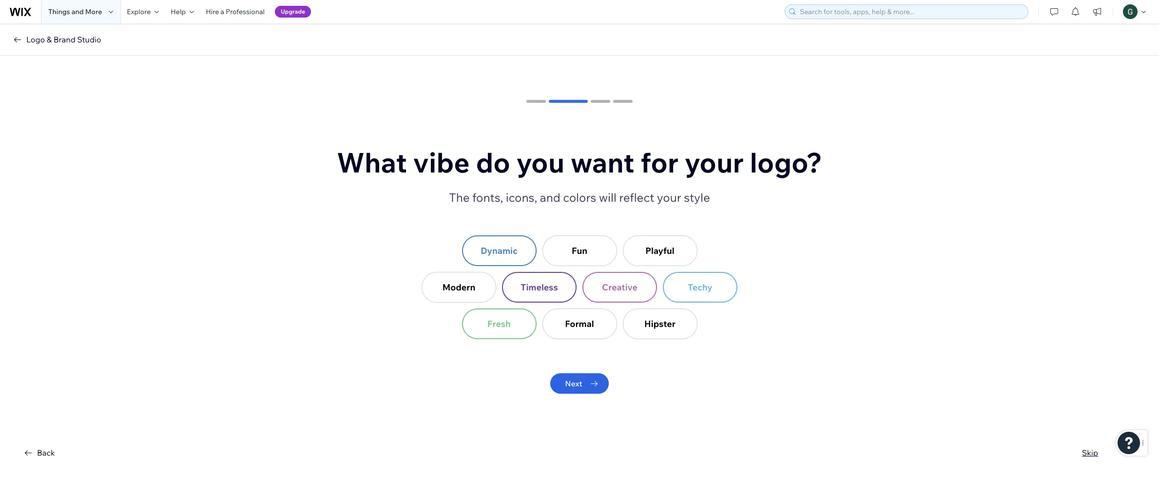 Task type: locate. For each thing, give the bounding box(es) containing it.
the fonts, icons, and colors will reflect your style
[[449, 190, 710, 205]]

playful
[[646, 245, 675, 256]]

Search for tools, apps, help & more... field
[[797, 5, 1025, 19]]

and
[[72, 7, 84, 16], [540, 190, 561, 205]]

0 vertical spatial your
[[685, 145, 744, 179]]

your left the 'style'
[[657, 190, 681, 205]]

dynamic
[[481, 245, 518, 256]]

1 vertical spatial your
[[657, 190, 681, 205]]

professional
[[226, 7, 265, 16]]

the
[[449, 190, 470, 205]]

logo?
[[750, 145, 822, 179]]

help
[[171, 7, 186, 16]]

0 horizontal spatial your
[[657, 190, 681, 205]]

what
[[337, 145, 407, 179]]

icons,
[[506, 190, 537, 205]]

creative
[[602, 282, 638, 293]]

1 horizontal spatial your
[[685, 145, 744, 179]]

vibe
[[413, 145, 470, 179]]

and left "more"
[[72, 7, 84, 16]]

fun button
[[542, 235, 617, 266]]

hipster
[[645, 318, 676, 329]]

fresh button
[[462, 309, 537, 339]]

your up the 'style'
[[685, 145, 744, 179]]

what vibe do you want for your logo?
[[337, 145, 822, 179]]

help button
[[165, 0, 200, 23]]

fresh
[[488, 318, 511, 329]]

1 horizontal spatial and
[[540, 190, 561, 205]]

0 vertical spatial and
[[72, 7, 84, 16]]

creative button
[[583, 272, 657, 303]]

formal button
[[542, 309, 617, 339]]

your
[[685, 145, 744, 179], [657, 190, 681, 205]]

upgrade button
[[275, 6, 311, 18]]

upgrade
[[281, 8, 305, 15]]

do
[[476, 145, 510, 179]]

modern
[[443, 282, 475, 293]]

will
[[599, 190, 617, 205]]

reflect
[[619, 190, 654, 205]]

and right icons, at top
[[540, 190, 561, 205]]

style
[[684, 190, 710, 205]]

back button
[[22, 447, 55, 459]]

timeless button
[[502, 272, 577, 303]]

next button
[[551, 373, 609, 394]]



Task type: describe. For each thing, give the bounding box(es) containing it.
hire a professional link
[[200, 0, 271, 23]]

a
[[221, 7, 224, 16]]

hire a professional
[[206, 7, 265, 16]]

techy button
[[663, 272, 738, 303]]

1 vertical spatial and
[[540, 190, 561, 205]]

logo & brand studio button
[[12, 34, 101, 45]]

back
[[37, 448, 55, 458]]

next
[[565, 379, 582, 389]]

explore
[[127, 7, 151, 16]]

for
[[641, 145, 679, 179]]

things and more
[[48, 7, 102, 16]]

studio
[[77, 35, 101, 44]]

more
[[85, 7, 102, 16]]

things
[[48, 7, 70, 16]]

hipster button
[[623, 309, 697, 339]]

you
[[517, 145, 565, 179]]

playful button
[[623, 235, 697, 266]]

logo & brand studio
[[26, 35, 101, 44]]

want
[[571, 145, 635, 179]]

skip
[[1082, 448, 1098, 458]]

skip button
[[1082, 447, 1098, 459]]

0 horizontal spatial and
[[72, 7, 84, 16]]

modern button
[[422, 272, 496, 303]]

logo
[[26, 35, 45, 44]]

fun
[[572, 245, 587, 256]]

dynamic button
[[462, 235, 537, 266]]

colors
[[563, 190, 596, 205]]

&
[[47, 35, 52, 44]]

fonts,
[[472, 190, 503, 205]]

brand
[[53, 35, 75, 44]]

formal
[[565, 318, 594, 329]]

hire
[[206, 7, 219, 16]]

techy
[[688, 282, 713, 293]]

timeless
[[521, 282, 558, 293]]



Task type: vqa. For each thing, say whether or not it's contained in the screenshot.
top AND
yes



